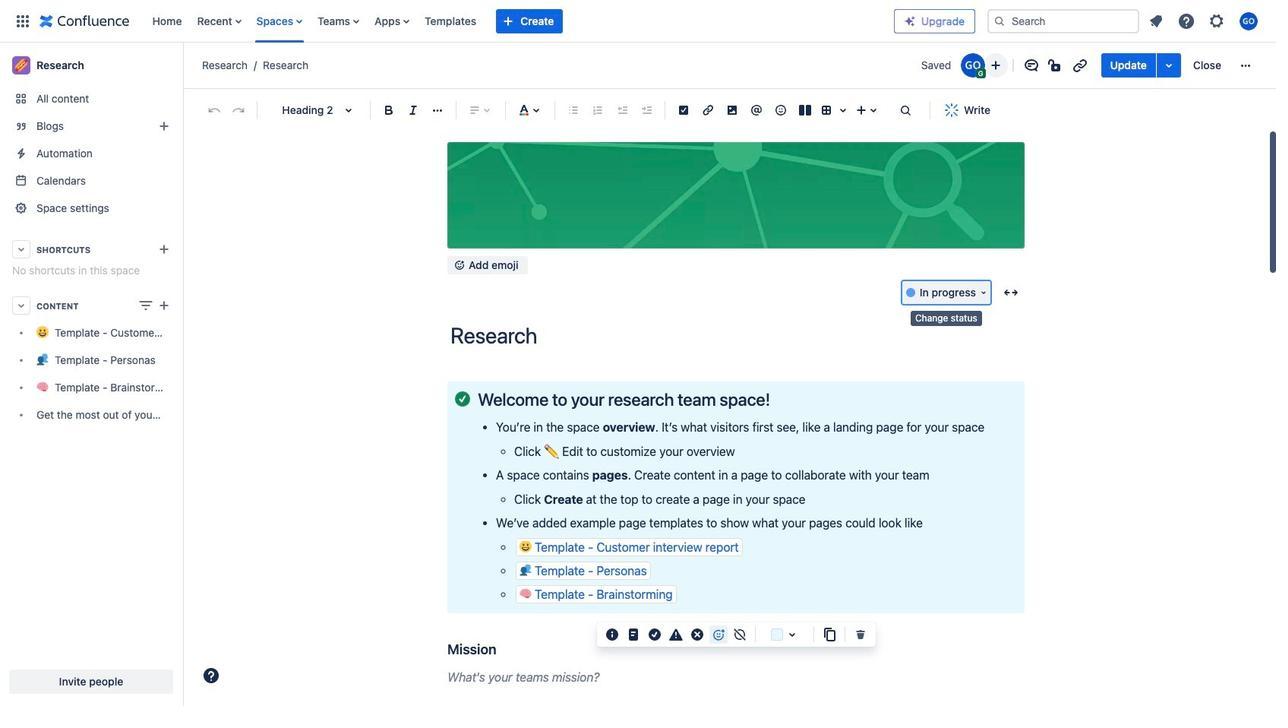 Task type: locate. For each thing, give the bounding box(es) containing it.
make page full-width image
[[1002, 283, 1021, 302]]

copy image
[[821, 625, 839, 644]]

note image
[[625, 625, 643, 644]]

Search field
[[988, 9, 1140, 33]]

0 horizontal spatial list
[[145, 0, 895, 42]]

emoji : image
[[772, 101, 790, 119]]

confluence image
[[40, 12, 130, 30], [40, 12, 130, 30]]

find and replace image
[[897, 101, 915, 119]]

1 horizontal spatial group
[[1102, 53, 1231, 78]]

text formatting group
[[377, 98, 450, 122]]

1 horizontal spatial list
[[1143, 7, 1268, 35]]

list for appswitcher icon
[[145, 0, 895, 42]]

premium image
[[904, 15, 917, 27]]

:grinning: image
[[520, 540, 532, 552], [520, 540, 532, 552]]

0 vertical spatial group
[[1102, 53, 1231, 78]]

list
[[145, 0, 895, 42], [1143, 7, 1268, 35]]

more image
[[1237, 56, 1256, 74]]

:check_mark: image
[[455, 392, 470, 407]]

create a blog image
[[155, 117, 173, 135]]

tree
[[6, 319, 176, 429]]

space element
[[0, 43, 182, 706]]

link ⌘k image
[[699, 101, 717, 119]]

:busts_in_silhouette: image
[[520, 564, 532, 576], [520, 564, 532, 576]]

help icon image
[[1178, 12, 1196, 30]]

table size image
[[834, 101, 853, 119]]

tooltip
[[911, 311, 982, 326]]

banner
[[0, 0, 1277, 43]]

Give this page a title text field
[[451, 323, 1025, 348]]

background color image
[[784, 625, 802, 644]]

global element
[[9, 0, 895, 42]]

adjust update settings image
[[1160, 56, 1179, 74]]

:brain: image
[[520, 588, 532, 600]]

success image
[[646, 625, 664, 644]]

group
[[1102, 53, 1231, 78], [597, 625, 876, 644]]

create image
[[155, 296, 173, 315]]

table ⇧⌥t image
[[818, 101, 836, 119]]

None search field
[[988, 9, 1140, 33]]

search image
[[994, 15, 1006, 27]]

0 horizontal spatial group
[[597, 625, 876, 644]]



Task type: vqa. For each thing, say whether or not it's contained in the screenshot.
'Remove emoji' image
yes



Task type: describe. For each thing, give the bounding box(es) containing it.
list formating group
[[562, 98, 659, 122]]

bold ⌘b image
[[380, 101, 398, 119]]

change view image
[[137, 296, 155, 315]]

remove image
[[852, 625, 870, 644]]

no restrictions image
[[1047, 56, 1065, 74]]

add image, video, or file image
[[724, 101, 742, 119]]

italic ⌘i image
[[404, 101, 423, 119]]

1 vertical spatial group
[[597, 625, 876, 644]]

list for the premium icon
[[1143, 7, 1268, 35]]

remove emoji image
[[731, 625, 749, 644]]

warning image
[[667, 625, 686, 644]]

mention @ image
[[748, 101, 766, 119]]

editor add emoji image
[[710, 625, 728, 644]]

Main content area, start typing to enter text. text field
[[448, 382, 1025, 706]]

appswitcher icon image
[[14, 12, 32, 30]]

error image
[[689, 625, 707, 644]]

action item [] image
[[675, 101, 693, 119]]

invite to edit image
[[987, 56, 1005, 74]]

notification icon image
[[1148, 12, 1166, 30]]

comment icon image
[[1023, 56, 1041, 74]]

:brain: image
[[520, 588, 532, 600]]

settings icon image
[[1208, 12, 1227, 30]]

collapse sidebar image
[[166, 50, 199, 81]]

your profile and preferences image
[[1240, 12, 1259, 30]]

add shortcut image
[[155, 240, 173, 258]]

layouts image
[[796, 101, 815, 119]]

copy link image
[[1071, 56, 1089, 74]]

more formatting image
[[429, 101, 447, 119]]

info image
[[603, 625, 622, 644]]

tree inside space element
[[6, 319, 176, 429]]



